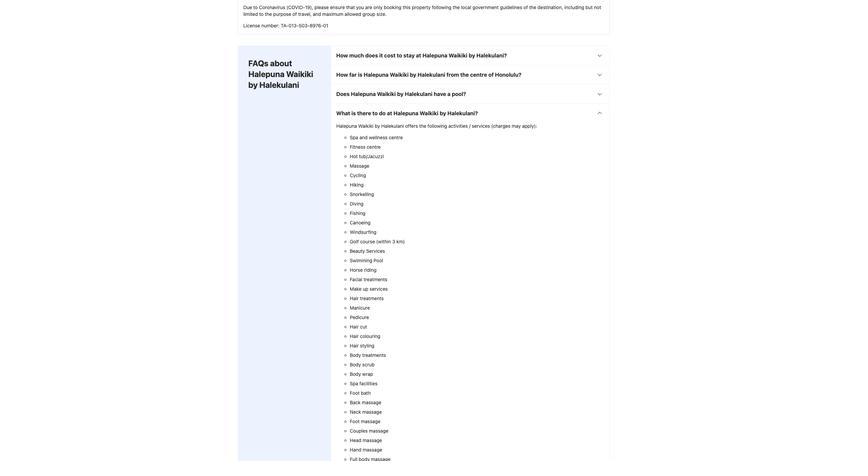 Task type: describe. For each thing, give the bounding box(es) containing it.
massage
[[350, 163, 370, 169]]

back
[[350, 400, 361, 406]]

far
[[350, 72, 357, 78]]

(covid-
[[287, 4, 305, 10]]

including
[[565, 4, 585, 10]]

hair for hair styling
[[350, 343, 359, 349]]

halepuna up there
[[351, 91, 376, 97]]

halepuna up how far is halepuna waikiki by halekulani from the centre of honolulu? at top
[[423, 52, 448, 59]]

hand massage
[[350, 447, 382, 453]]

to right due
[[254, 4, 258, 10]]

it
[[380, 52, 383, 59]]

waikiki inside faqs about halepuna waikiki by halekulani
[[286, 69, 313, 79]]

manicure
[[350, 305, 370, 311]]

make
[[350, 286, 362, 292]]

(charges
[[492, 123, 511, 129]]

foot for foot massage
[[350, 419, 360, 425]]

fishing
[[350, 210, 366, 216]]

spa for spa and wellness centre
[[350, 135, 358, 140]]

3
[[393, 239, 395, 245]]

much
[[350, 52, 364, 59]]

stay
[[404, 52, 415, 59]]

treatments for facial treatments
[[364, 277, 388, 283]]

facial treatments
[[350, 277, 388, 283]]

hiking
[[350, 182, 364, 188]]

and inside accordion control element
[[360, 135, 368, 140]]

massage for foot massage
[[361, 419, 381, 425]]

local
[[461, 4, 472, 10]]

waikiki inside dropdown button
[[420, 110, 439, 116]]

due to coronavirus (covid-19), please ensure that you are only booking this property following the local government guidelines of the destination, including but not limited to the purpose of travel, and maximum allowed group size.
[[243, 4, 602, 17]]

hair colouring
[[350, 334, 381, 339]]

apply):
[[523, 123, 538, 129]]

horse
[[350, 267, 363, 273]]

km)
[[397, 239, 405, 245]]

foot bath
[[350, 391, 371, 396]]

of inside dropdown button
[[489, 72, 494, 78]]

fitness
[[350, 144, 366, 150]]

waikiki up do at left top
[[377, 91, 396, 97]]

beauty
[[350, 248, 365, 254]]

to right limited
[[259, 11, 264, 17]]

8976-
[[310, 23, 323, 28]]

limited
[[243, 11, 258, 17]]

is inside how far is halepuna waikiki by halekulani from the centre of honolulu? dropdown button
[[358, 72, 363, 78]]

body for body treatments
[[350, 353, 361, 358]]

body wrap
[[350, 372, 373, 377]]

a
[[448, 91, 451, 97]]

/
[[470, 123, 471, 129]]

wrap
[[363, 372, 373, 377]]

halepuna inside dropdown button
[[364, 72, 389, 78]]

maximum
[[323, 11, 344, 17]]

how far is halepuna waikiki by halekulani from the centre of honolulu?
[[337, 72, 522, 78]]

halekulani inside faqs about halepuna waikiki by halekulani
[[260, 80, 299, 90]]

to inside dropdown button
[[397, 52, 402, 59]]

windsurfing
[[350, 229, 377, 235]]

halepuna inside dropdown button
[[394, 110, 419, 116]]

head massage
[[350, 438, 382, 444]]

2 horizontal spatial of
[[524, 4, 528, 10]]

does halepuna waikiki by halekulani have a pool?
[[337, 91, 466, 97]]

spa facilities
[[350, 381, 378, 387]]

fitness centre
[[350, 144, 381, 150]]

but
[[586, 4, 593, 10]]

only
[[374, 4, 383, 10]]

accordion control element
[[331, 46, 610, 462]]

activities
[[449, 123, 468, 129]]

golf course (within 3 km)
[[350, 239, 405, 245]]

body scrub
[[350, 362, 375, 368]]

what is there to do at halepuna waikiki by halekulani? button
[[331, 104, 610, 123]]

license number: ta-013-503-8976-01
[[243, 23, 329, 28]]

does halepuna waikiki by halekulani have a pool? button
[[331, 85, 610, 104]]

offers
[[406, 123, 418, 129]]

golf
[[350, 239, 359, 245]]

license
[[243, 23, 260, 28]]

how for how far is halepuna waikiki by halekulani from the centre of honolulu?
[[337, 72, 348, 78]]

couples
[[350, 428, 368, 434]]

halekulani? inside dropdown button
[[477, 52, 507, 59]]

the inside how far is halepuna waikiki by halekulani from the centre of honolulu? dropdown button
[[461, 72, 469, 78]]

about
[[270, 59, 292, 68]]

foot massage
[[350, 419, 381, 425]]

waikiki inside dropdown button
[[390, 72, 409, 78]]

property
[[412, 4, 431, 10]]

what
[[337, 110, 350, 116]]

riding
[[364, 267, 377, 273]]

massage for back massage
[[362, 400, 382, 406]]

beauty services
[[350, 248, 385, 254]]

massage for couples massage
[[369, 428, 389, 434]]

hand
[[350, 447, 362, 453]]

cut
[[360, 324, 367, 330]]

halepuna inside faqs about halepuna waikiki by halekulani
[[249, 69, 285, 79]]

and inside due to coronavirus (covid-19), please ensure that you are only booking this property following the local government guidelines of the destination, including but not limited to the purpose of travel, and maximum allowed group size.
[[313, 11, 321, 17]]

the right the "offers"
[[420, 123, 427, 129]]

there
[[357, 110, 371, 116]]

group
[[363, 11, 376, 17]]

please
[[315, 4, 329, 10]]

0 vertical spatial services
[[472, 123, 490, 129]]

how for how much does it cost to stay at halepuna waikiki by halekulani?
[[337, 52, 348, 59]]

faqs about halepuna waikiki by halekulani
[[249, 59, 313, 90]]

may
[[512, 123, 521, 129]]

this
[[403, 4, 411, 10]]

2 vertical spatial centre
[[367, 144, 381, 150]]

hair cut
[[350, 324, 367, 330]]

scrub
[[363, 362, 375, 368]]

cycling
[[350, 173, 366, 178]]



Task type: locate. For each thing, give the bounding box(es) containing it.
0 horizontal spatial is
[[352, 110, 356, 116]]

following inside due to coronavirus (covid-19), please ensure that you are only booking this property following the local government guidelines of the destination, including but not limited to the purpose of travel, and maximum allowed group size.
[[432, 4, 452, 10]]

government
[[473, 4, 499, 10]]

spa for spa facilities
[[350, 381, 358, 387]]

halekulani up have
[[418, 72, 446, 78]]

body for body scrub
[[350, 362, 361, 368]]

number:
[[262, 23, 280, 28]]

0 vertical spatial of
[[524, 4, 528, 10]]

0 horizontal spatial at
[[387, 110, 392, 116]]

0 horizontal spatial centre
[[367, 144, 381, 150]]

to left do at left top
[[373, 110, 378, 116]]

size.
[[377, 11, 387, 17]]

to inside dropdown button
[[373, 110, 378, 116]]

1 vertical spatial foot
[[350, 419, 360, 425]]

massage for neck massage
[[363, 409, 382, 415]]

halekulani
[[418, 72, 446, 78], [260, 80, 299, 90], [405, 91, 433, 97], [382, 123, 404, 129]]

1 vertical spatial how
[[337, 72, 348, 78]]

canoeing
[[350, 220, 371, 226]]

following left activities
[[428, 123, 447, 129]]

halekulani? up activities
[[448, 110, 478, 116]]

by inside faqs about halepuna waikiki by halekulani
[[249, 80, 258, 90]]

by up "halepuna waikiki by halekulani offers the following activities / services (charges may apply):"
[[440, 110, 446, 116]]

1 horizontal spatial and
[[360, 135, 368, 140]]

centre
[[471, 72, 487, 78], [389, 135, 403, 140], [367, 144, 381, 150]]

0 vertical spatial at
[[416, 52, 422, 59]]

is right far
[[358, 72, 363, 78]]

due
[[243, 4, 252, 10]]

hair down hair cut
[[350, 334, 359, 339]]

centre up tub/jacuzzi
[[367, 144, 381, 150]]

massage down couples massage
[[363, 438, 382, 444]]

2 body from the top
[[350, 362, 361, 368]]

following right property
[[432, 4, 452, 10]]

how far is halepuna waikiki by halekulani from the centre of honolulu? button
[[331, 65, 610, 84]]

halekulani? inside dropdown button
[[448, 110, 478, 116]]

pool?
[[452, 91, 466, 97]]

couples massage
[[350, 428, 389, 434]]

0 vertical spatial how
[[337, 52, 348, 59]]

0 vertical spatial and
[[313, 11, 321, 17]]

19),
[[305, 4, 313, 10]]

waikiki
[[449, 52, 468, 59], [286, 69, 313, 79], [390, 72, 409, 78], [377, 91, 396, 97], [420, 110, 439, 116], [359, 123, 374, 129]]

cost
[[384, 52, 396, 59]]

of
[[524, 4, 528, 10], [293, 11, 297, 17], [489, 72, 494, 78]]

2 hair from the top
[[350, 324, 359, 330]]

treatments down riding
[[364, 277, 388, 283]]

coronavirus
[[259, 4, 285, 10]]

halepuna
[[423, 52, 448, 59], [249, 69, 285, 79], [364, 72, 389, 78], [351, 91, 376, 97], [394, 110, 419, 116], [337, 123, 357, 129]]

treatments for body treatments
[[363, 353, 386, 358]]

2 foot from the top
[[350, 419, 360, 425]]

1 horizontal spatial at
[[416, 52, 422, 59]]

foot up back
[[350, 391, 360, 396]]

halekulani down do at left top
[[382, 123, 404, 129]]

1 vertical spatial body
[[350, 362, 361, 368]]

services right up
[[370, 286, 388, 292]]

services right /
[[472, 123, 490, 129]]

of down (covid-
[[293, 11, 297, 17]]

1 horizontal spatial of
[[489, 72, 494, 78]]

facilities
[[360, 381, 378, 387]]

have
[[434, 91, 446, 97]]

halekulani? up honolulu?
[[477, 52, 507, 59]]

halekulani left have
[[405, 91, 433, 97]]

0 horizontal spatial and
[[313, 11, 321, 17]]

back massage
[[350, 400, 382, 406]]

1 foot from the top
[[350, 391, 360, 396]]

0 vertical spatial spa
[[350, 135, 358, 140]]

horse riding
[[350, 267, 377, 273]]

at right stay
[[416, 52, 422, 59]]

are
[[366, 4, 372, 10]]

2 vertical spatial of
[[489, 72, 494, 78]]

2 spa from the top
[[350, 381, 358, 387]]

pedicure
[[350, 315, 369, 320]]

wellness
[[369, 135, 388, 140]]

make up services
[[350, 286, 388, 292]]

2 vertical spatial body
[[350, 372, 361, 377]]

waikiki up does halepuna waikiki by halekulani have a pool? at the top of page
[[390, 72, 409, 78]]

at inside dropdown button
[[387, 110, 392, 116]]

body down hair styling
[[350, 353, 361, 358]]

centre down how much does it cost to stay at halepuna waikiki by halekulani? dropdown button
[[471, 72, 487, 78]]

01
[[323, 23, 329, 28]]

colouring
[[360, 334, 381, 339]]

2 vertical spatial treatments
[[363, 353, 386, 358]]

1 vertical spatial and
[[360, 135, 368, 140]]

body down body scrub
[[350, 372, 361, 377]]

4 hair from the top
[[350, 343, 359, 349]]

how inside dropdown button
[[337, 72, 348, 78]]

0 vertical spatial centre
[[471, 72, 487, 78]]

swimming pool
[[350, 258, 383, 264]]

at right do at left top
[[387, 110, 392, 116]]

at inside dropdown button
[[416, 52, 422, 59]]

1 hair from the top
[[350, 296, 359, 302]]

spa up the foot bath
[[350, 381, 358, 387]]

hair down make
[[350, 296, 359, 302]]

treatments up "scrub"
[[363, 353, 386, 358]]

1 vertical spatial at
[[387, 110, 392, 116]]

0 horizontal spatial services
[[370, 286, 388, 292]]

of left honolulu?
[[489, 72, 494, 78]]

1 vertical spatial services
[[370, 286, 388, 292]]

massage down back massage
[[363, 409, 382, 415]]

guidelines
[[500, 4, 523, 10]]

is right what
[[352, 110, 356, 116]]

hair for hair cut
[[350, 324, 359, 330]]

1 vertical spatial centre
[[389, 135, 403, 140]]

by inside dropdown button
[[410, 72, 417, 78]]

how left far
[[337, 72, 348, 78]]

waikiki down about
[[286, 69, 313, 79]]

the left destination,
[[530, 4, 537, 10]]

0 horizontal spatial of
[[293, 11, 297, 17]]

body treatments
[[350, 353, 386, 358]]

to
[[254, 4, 258, 10], [259, 11, 264, 17], [397, 52, 402, 59], [373, 110, 378, 116]]

halepuna down faqs
[[249, 69, 285, 79]]

hot
[[350, 154, 358, 159]]

1 horizontal spatial is
[[358, 72, 363, 78]]

waikiki down there
[[359, 123, 374, 129]]

and down please
[[313, 11, 321, 17]]

3 body from the top
[[350, 372, 361, 377]]

facial
[[350, 277, 363, 283]]

hair
[[350, 296, 359, 302], [350, 324, 359, 330], [350, 334, 359, 339], [350, 343, 359, 349]]

body for body wrap
[[350, 372, 361, 377]]

1 how from the top
[[337, 52, 348, 59]]

hair left styling
[[350, 343, 359, 349]]

hair for hair treatments
[[350, 296, 359, 302]]

1 vertical spatial halekulani?
[[448, 110, 478, 116]]

body up body wrap in the bottom of the page
[[350, 362, 361, 368]]

by down faqs
[[249, 80, 258, 90]]

booking
[[384, 4, 402, 10]]

services
[[367, 248, 385, 254]]

up
[[363, 286, 369, 292]]

halekulani?
[[477, 52, 507, 59], [448, 110, 478, 116]]

by up what is there to do at halepuna waikiki by halekulani?
[[397, 91, 404, 97]]

halepuna down does
[[364, 72, 389, 78]]

spa up fitness
[[350, 135, 358, 140]]

is
[[358, 72, 363, 78], [352, 110, 356, 116]]

snorkelling
[[350, 192, 374, 197]]

hair treatments
[[350, 296, 384, 302]]

centre right the wellness
[[389, 135, 403, 140]]

honolulu?
[[495, 72, 522, 78]]

1 horizontal spatial services
[[472, 123, 490, 129]]

1 vertical spatial is
[[352, 110, 356, 116]]

1 horizontal spatial centre
[[389, 135, 403, 140]]

by up the wellness
[[375, 123, 380, 129]]

does
[[337, 91, 350, 97]]

to left stay
[[397, 52, 402, 59]]

treatments down "make up services"
[[360, 296, 384, 302]]

diving
[[350, 201, 364, 207]]

3 hair from the top
[[350, 334, 359, 339]]

massage for hand massage
[[363, 447, 382, 453]]

503-
[[299, 23, 310, 28]]

how left the 'much'
[[337, 52, 348, 59]]

massage for head massage
[[363, 438, 382, 444]]

by up how far is halepuna waikiki by halekulani from the centre of honolulu? dropdown button
[[469, 52, 476, 59]]

following inside accordion control element
[[428, 123, 447, 129]]

ta-
[[281, 23, 289, 28]]

the left local
[[453, 4, 460, 10]]

waikiki up from
[[449, 52, 468, 59]]

0 vertical spatial following
[[432, 4, 452, 10]]

halekulani down about
[[260, 80, 299, 90]]

faqs
[[249, 59, 269, 68]]

2 horizontal spatial centre
[[471, 72, 487, 78]]

massage down bath
[[362, 400, 382, 406]]

ensure
[[330, 4, 345, 10]]

hair for hair colouring
[[350, 334, 359, 339]]

1 vertical spatial of
[[293, 11, 297, 17]]

from
[[447, 72, 459, 78]]

you
[[356, 4, 364, 10]]

1 vertical spatial following
[[428, 123, 447, 129]]

treatments for hair treatments
[[360, 296, 384, 302]]

1 vertical spatial treatments
[[360, 296, 384, 302]]

does
[[366, 52, 378, 59]]

is inside the what is there to do at halepuna waikiki by halekulani? dropdown button
[[352, 110, 356, 116]]

by down stay
[[410, 72, 417, 78]]

foot down neck
[[350, 419, 360, 425]]

hot tub/jacuzzi
[[350, 154, 384, 159]]

1 vertical spatial spa
[[350, 381, 358, 387]]

massage up couples massage
[[361, 419, 381, 425]]

do
[[379, 110, 386, 116]]

0 vertical spatial is
[[358, 72, 363, 78]]

that
[[346, 4, 355, 10]]

1 spa from the top
[[350, 135, 358, 140]]

spa
[[350, 135, 358, 140], [350, 381, 358, 387]]

the down "coronavirus"
[[265, 11, 272, 17]]

travel,
[[298, 11, 312, 17]]

what is there to do at halepuna waikiki by halekulani?
[[337, 110, 478, 116]]

destination,
[[538, 4, 564, 10]]

allowed
[[345, 11, 361, 17]]

how much does it cost to stay at halepuna waikiki by halekulani?
[[337, 52, 507, 59]]

0 vertical spatial foot
[[350, 391, 360, 396]]

0 vertical spatial body
[[350, 353, 361, 358]]

0 vertical spatial treatments
[[364, 277, 388, 283]]

by inside dropdown button
[[440, 110, 446, 116]]

how much does it cost to stay at halepuna waikiki by halekulani? button
[[331, 46, 610, 65]]

halepuna down what
[[337, 123, 357, 129]]

halepuna waikiki by halekulani offers the following activities / services (charges may apply):
[[337, 123, 538, 129]]

0 vertical spatial halekulani?
[[477, 52, 507, 59]]

foot for foot bath
[[350, 391, 360, 396]]

how inside dropdown button
[[337, 52, 348, 59]]

waikiki up "halepuna waikiki by halekulani offers the following activities / services (charges may apply):"
[[420, 110, 439, 116]]

the right from
[[461, 72, 469, 78]]

hair left "cut"
[[350, 324, 359, 330]]

neck massage
[[350, 409, 382, 415]]

body
[[350, 353, 361, 358], [350, 362, 361, 368], [350, 372, 361, 377]]

massage down head massage
[[363, 447, 382, 453]]

halepuna up the "offers"
[[394, 110, 419, 116]]

centre inside dropdown button
[[471, 72, 487, 78]]

1 body from the top
[[350, 353, 361, 358]]

styling
[[360, 343, 375, 349]]

of right guidelines
[[524, 4, 528, 10]]

head
[[350, 438, 362, 444]]

and up fitness centre
[[360, 135, 368, 140]]

the
[[453, 4, 460, 10], [530, 4, 537, 10], [265, 11, 272, 17], [461, 72, 469, 78], [420, 123, 427, 129]]

halekulani inside dropdown button
[[405, 91, 433, 97]]

halekulani inside dropdown button
[[418, 72, 446, 78]]

2 how from the top
[[337, 72, 348, 78]]

(within
[[377, 239, 391, 245]]

massage up head massage
[[369, 428, 389, 434]]



Task type: vqa. For each thing, say whether or not it's contained in the screenshot.
rightmost Add
no



